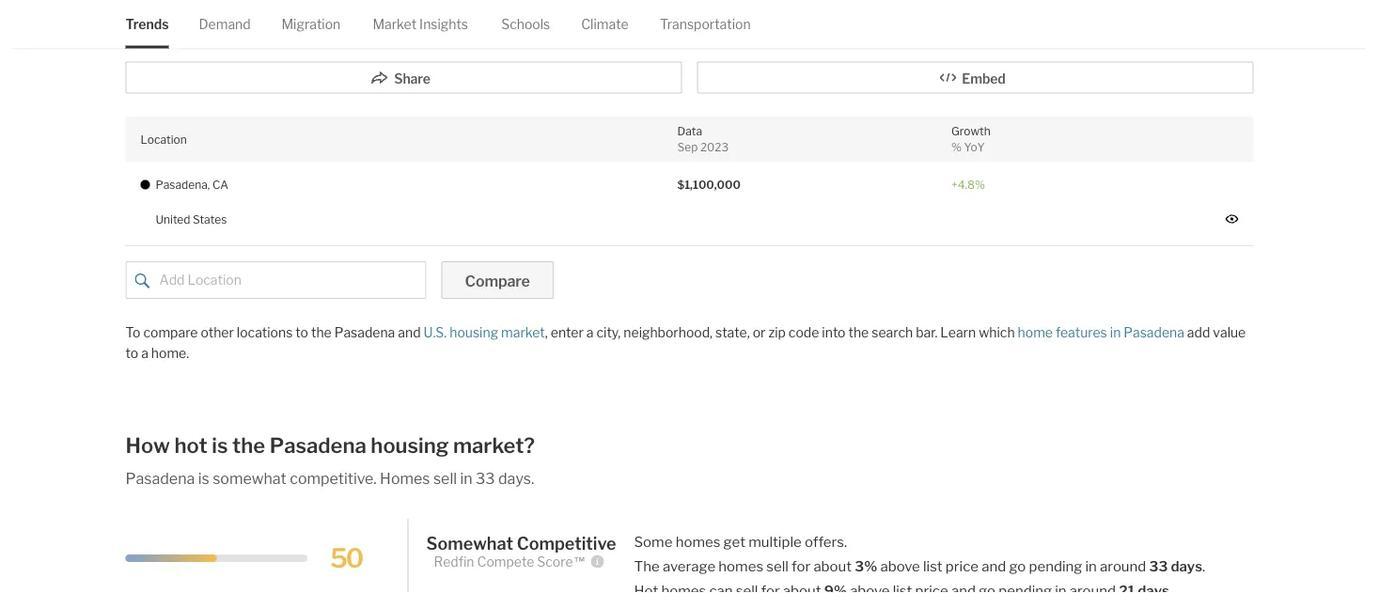 Task type: vqa. For each thing, say whether or not it's contained in the screenshot.
captivates
no



Task type: locate. For each thing, give the bounding box(es) containing it.
compare button
[[442, 262, 554, 300]]

0 vertical spatial 33
[[476, 470, 495, 488]]

and inside some homes get multiple offers. the average homes  sell for about 3% above list price and  go pending in around 33 days .
[[982, 558, 1007, 575]]

mls
[[379, 32, 403, 46]]

market
[[373, 16, 417, 32]]

0 vertical spatial and
[[398, 325, 421, 341]]

1 horizontal spatial sell
[[767, 558, 789, 575]]

a left city,
[[587, 325, 594, 341]]

and left u.s.
[[398, 325, 421, 341]]

0 vertical spatial sell
[[433, 470, 457, 488]]

above
[[881, 558, 921, 575]]

to
[[126, 325, 141, 341]]

Add Location search field
[[126, 262, 427, 300]]

1 vertical spatial 33
[[1150, 558, 1168, 575]]

demand link
[[199, 0, 251, 48]]

0 vertical spatial is
[[212, 434, 228, 459]]

0 horizontal spatial 33
[[476, 470, 495, 488]]

to right locations
[[296, 325, 308, 341]]

is
[[212, 434, 228, 459], [198, 470, 209, 488]]

home right which
[[1018, 325, 1053, 341]]

add value to a home.
[[126, 325, 1246, 362]]

1 vertical spatial and
[[982, 558, 1007, 575]]

pasadena
[[335, 325, 395, 341], [1124, 325, 1185, 341], [270, 434, 367, 459], [126, 470, 195, 488]]

3%
[[855, 558, 878, 575]]

%
[[952, 141, 962, 154]]

to down to
[[126, 346, 138, 362]]

redfin right on
[[177, 32, 212, 46]]

competitive.
[[290, 470, 377, 488]]

housing right u.s.
[[450, 325, 499, 341]]

in
[[1111, 325, 1121, 341], [460, 470, 473, 488], [1086, 558, 1098, 575]]

0 vertical spatial a
[[587, 325, 594, 341]]

2023
[[701, 141, 729, 154]]

pasadena down the how
[[126, 470, 195, 488]]

1 horizontal spatial to
[[296, 325, 308, 341]]

™
[[573, 555, 587, 571]]

multiple
[[749, 534, 802, 551]]

in right features
[[1111, 325, 1121, 341]]

1 horizontal spatial redfin
[[434, 555, 475, 571]]

united states
[[156, 213, 227, 226]]

hot
[[174, 434, 208, 459]]

homes down get
[[719, 558, 764, 575]]

2 vertical spatial in
[[1086, 558, 1098, 575]]

to
[[296, 325, 308, 341], [126, 346, 138, 362]]

1 horizontal spatial home
[[1018, 325, 1053, 341]]

1 horizontal spatial is
[[212, 434, 228, 459]]

somewhat competitive
[[427, 534, 617, 555]]

and left go
[[982, 558, 1007, 575]]

1 horizontal spatial 33
[[1150, 558, 1168, 575]]

1 vertical spatial to
[[126, 346, 138, 362]]

sell left for
[[767, 558, 789, 575]]

homes
[[676, 534, 721, 551], [719, 558, 764, 575]]

1 horizontal spatial and
[[982, 558, 1007, 575]]

for
[[792, 558, 811, 575]]

homes up average
[[676, 534, 721, 551]]

1 vertical spatial is
[[198, 470, 209, 488]]

pasadena up pasadena is somewhat competitive. homes sell in 33 days.
[[270, 434, 367, 459]]

pasadena is somewhat competitive. homes sell in 33 days.
[[126, 470, 535, 488]]

33 left days.
[[476, 470, 495, 488]]

transportation
[[660, 16, 751, 32]]

average
[[663, 558, 716, 575]]

is right hot
[[212, 434, 228, 459]]

market insights
[[373, 16, 468, 32]]

get
[[724, 534, 746, 551]]

in down market?
[[460, 470, 473, 488]]

home
[[293, 32, 323, 46], [1018, 325, 1053, 341]]

0 horizontal spatial to
[[126, 346, 138, 362]]

1 vertical spatial homes
[[719, 558, 764, 575]]

redfin compete score ™
[[434, 555, 587, 571]]

1 vertical spatial a
[[141, 346, 148, 362]]

state,
[[716, 325, 750, 341]]

and
[[398, 325, 421, 341], [982, 558, 1007, 575]]

0 horizontal spatial housing
[[371, 434, 449, 459]]

which
[[979, 325, 1015, 341]]

redfin left compete at the left bottom
[[434, 555, 475, 571]]

somewhat
[[213, 470, 287, 488]]

pasadena left add
[[1124, 325, 1185, 341]]

1 horizontal spatial housing
[[450, 325, 499, 341]]

compare
[[143, 325, 198, 341]]

data
[[325, 32, 349, 46]]

sell right the homes
[[433, 470, 457, 488]]

transportation link
[[660, 0, 751, 48]]

pasadena, ca
[[156, 179, 228, 192]]

go
[[1010, 558, 1026, 575]]

the
[[311, 325, 332, 341], [849, 325, 869, 341], [232, 434, 265, 459]]

from
[[351, 32, 377, 46]]

0 vertical spatial homes
[[676, 534, 721, 551]]

a inside add value to a home.
[[141, 346, 148, 362]]

0 horizontal spatial sell
[[433, 470, 457, 488]]

other
[[201, 325, 234, 341]]

1 vertical spatial home
[[1018, 325, 1053, 341]]

0 vertical spatial home
[[293, 32, 323, 46]]

1 horizontal spatial a
[[587, 325, 594, 341]]

the right locations
[[311, 325, 332, 341]]

0 horizontal spatial is
[[198, 470, 209, 488]]

1 horizontal spatial in
[[1086, 558, 1098, 575]]

a
[[587, 325, 594, 341], [141, 346, 148, 362]]

zip
[[769, 325, 786, 341]]

1 vertical spatial sell
[[767, 558, 789, 575]]

0 horizontal spatial a
[[141, 346, 148, 362]]

is down hot
[[198, 470, 209, 488]]

33
[[476, 470, 495, 488], [1150, 558, 1168, 575]]

0 horizontal spatial in
[[460, 470, 473, 488]]

a left home.
[[141, 346, 148, 362]]

sell inside some homes get multiple offers. the average homes  sell for about 3% above list price and  go pending in around 33 days .
[[767, 558, 789, 575]]

the up somewhat
[[232, 434, 265, 459]]

how hot is the pasadena housing market?
[[126, 434, 535, 459]]

on
[[161, 32, 175, 46]]

add
[[1188, 325, 1211, 341]]

$1,100,000
[[678, 179, 741, 192]]

the right "into"
[[849, 325, 869, 341]]

of
[[279, 32, 290, 46]]

market insights link
[[373, 0, 468, 48]]

0 vertical spatial redfin
[[177, 32, 212, 46]]

0 horizontal spatial the
[[232, 434, 265, 459]]

calculations
[[214, 32, 277, 46]]

score
[[537, 555, 573, 571]]

redfin
[[177, 32, 212, 46], [434, 555, 475, 571]]

ca
[[213, 179, 228, 192]]

some homes get multiple offers. the average homes  sell for about 3% above list price and  go pending in around 33 days .
[[634, 534, 1206, 575]]

to compare other locations to the pasadena and u.s. housing market , enter a city, neighborhood, state, or zip code into the search bar.
[[126, 325, 938, 341]]

home down migration
[[293, 32, 323, 46]]

pending
[[1029, 558, 1083, 575]]

list
[[924, 558, 943, 575]]

33 left "days"
[[1150, 558, 1168, 575]]

0 vertical spatial to
[[296, 325, 308, 341]]

in left around
[[1086, 558, 1098, 575]]

days.
[[499, 470, 535, 488]]

1 vertical spatial redfin
[[434, 555, 475, 571]]

2 horizontal spatial in
[[1111, 325, 1121, 341]]

housing up the homes
[[371, 434, 449, 459]]

0 horizontal spatial and
[[398, 325, 421, 341]]

features
[[1056, 325, 1108, 341]]



Task type: describe. For each thing, give the bounding box(es) containing it.
the
[[634, 558, 660, 575]]

0 vertical spatial in
[[1111, 325, 1121, 341]]

offers.
[[805, 534, 847, 551]]

wrapper image
[[135, 274, 150, 289]]

2 horizontal spatial the
[[849, 325, 869, 341]]

somewhat
[[427, 534, 514, 555]]

how
[[126, 434, 170, 459]]

locations
[[237, 325, 293, 341]]

embed
[[962, 71, 1006, 87]]

about
[[814, 558, 852, 575]]

based
[[126, 32, 159, 46]]

1 vertical spatial in
[[460, 470, 473, 488]]

based on redfin calculations of home data from mls and/or public records.
[[126, 32, 519, 46]]

u.s. housing market link
[[424, 325, 545, 341]]

competitive
[[517, 534, 617, 555]]

market
[[501, 325, 545, 341]]

home.
[[151, 346, 189, 362]]

around
[[1101, 558, 1147, 575]]

migration link
[[282, 0, 341, 48]]

yoy
[[965, 141, 985, 154]]

days
[[1171, 558, 1203, 575]]

data sep 2023
[[678, 125, 729, 154]]

or
[[753, 325, 766, 341]]

in inside some homes get multiple offers. the average homes  sell for about 3% above list price and  go pending in around 33 days .
[[1086, 558, 1098, 575]]

0 horizontal spatial redfin
[[177, 32, 212, 46]]

climate
[[581, 16, 629, 32]]

sep
[[678, 141, 698, 154]]

search
[[872, 325, 913, 341]]

schools
[[502, 16, 550, 32]]

climate link
[[581, 0, 629, 48]]

pasadena,
[[156, 179, 210, 192]]

bar.
[[916, 325, 938, 341]]

compare
[[465, 272, 530, 291]]

code
[[789, 325, 820, 341]]

growth % yoy
[[952, 125, 991, 154]]

compete
[[477, 555, 535, 571]]

trends
[[126, 16, 169, 32]]

states
[[193, 213, 227, 226]]

enter
[[551, 325, 584, 341]]

and/or
[[406, 32, 440, 46]]

public
[[443, 32, 474, 46]]

learn which home features in pasadena
[[938, 325, 1185, 341]]

0 vertical spatial housing
[[450, 325, 499, 341]]

.
[[1203, 558, 1206, 575]]

market?
[[453, 434, 535, 459]]

value
[[1214, 325, 1246, 341]]

insights
[[420, 16, 468, 32]]

share button
[[126, 62, 682, 94]]

records.
[[476, 32, 519, 46]]

some
[[634, 534, 673, 551]]

data
[[678, 125, 703, 139]]

,
[[545, 325, 548, 341]]

homes
[[380, 470, 430, 488]]

growth
[[952, 125, 991, 139]]

share
[[394, 71, 431, 87]]

33 inside some homes get multiple offers. the average homes  sell for about 3% above list price and  go pending in around 33 days .
[[1150, 558, 1168, 575]]

united
[[156, 213, 190, 226]]

demand
[[199, 16, 251, 32]]

50
[[330, 543, 363, 575]]

1 vertical spatial housing
[[371, 434, 449, 459]]

to inside add value to a home.
[[126, 346, 138, 362]]

1 horizontal spatial the
[[311, 325, 332, 341]]

into
[[822, 325, 846, 341]]

0 horizontal spatial home
[[293, 32, 323, 46]]

u.s.
[[424, 325, 447, 341]]

location
[[141, 133, 187, 146]]

+4.8%
[[952, 179, 986, 192]]

embed button
[[697, 62, 1254, 94]]

price
[[946, 558, 979, 575]]

learn
[[941, 325, 976, 341]]

pasadena left u.s.
[[335, 325, 395, 341]]

schools link
[[502, 0, 550, 48]]



